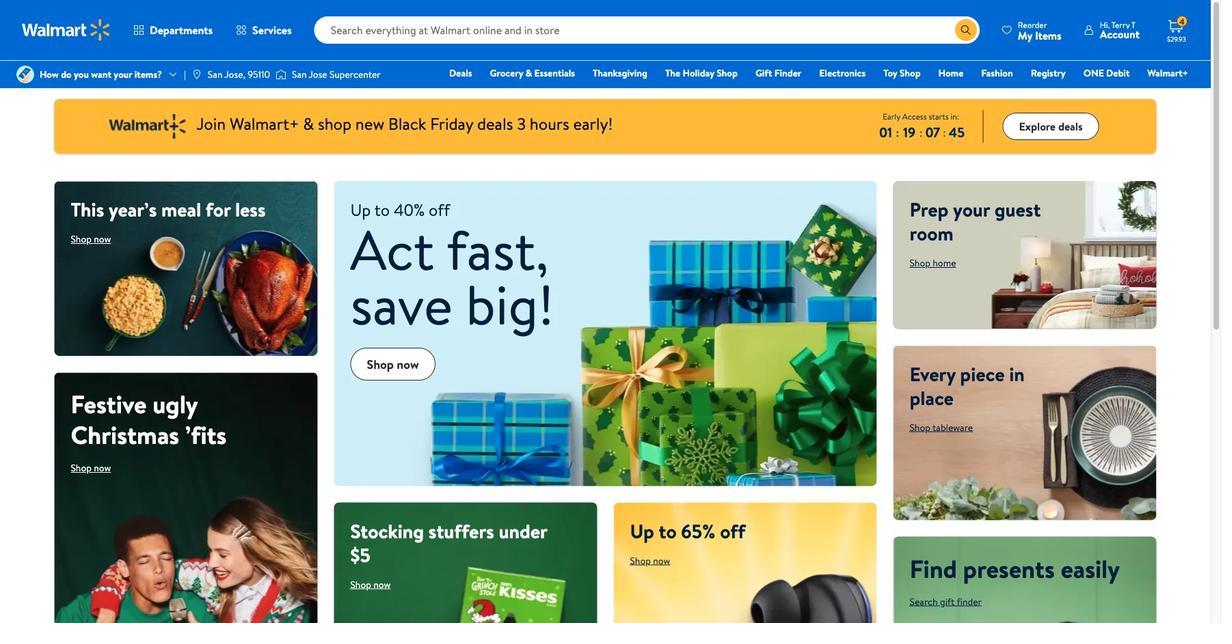 Task type: locate. For each thing, give the bounding box(es) containing it.
your right 'want'
[[114, 68, 132, 81]]

prep
[[910, 196, 949, 223]]

shop left home
[[910, 257, 931, 270]]

the holiday shop
[[666, 66, 738, 80]]

& left the shop at the top left of the page
[[303, 112, 314, 135]]

1 horizontal spatial your
[[954, 196, 991, 223]]

search icon image
[[961, 25, 972, 36]]

your
[[114, 68, 132, 81], [954, 196, 991, 223]]

 image left how
[[16, 66, 34, 83]]

services
[[252, 23, 292, 38]]

shop right holiday at the top right
[[717, 66, 738, 80]]

1 san from the left
[[208, 68, 223, 81]]

shop
[[318, 112, 352, 135]]

now down stocking
[[374, 578, 391, 592]]

95110
[[248, 68, 270, 81]]

01
[[880, 123, 893, 142]]

shop down christmas
[[71, 462, 92, 475]]

walmart+ down $29.93
[[1148, 66, 1189, 80]]

fashion
[[982, 66, 1014, 80]]

hi,
[[1101, 19, 1111, 30]]

1 horizontal spatial :
[[920, 125, 923, 140]]

san left jose,
[[208, 68, 223, 81]]

piece
[[961, 361, 1005, 388]]

0 horizontal spatial  image
[[16, 66, 34, 83]]

shop now down christmas
[[71, 462, 111, 475]]

your right prep
[[954, 196, 991, 223]]

this year's meal for less
[[71, 196, 266, 223]]

search
[[910, 596, 938, 609]]

: left 19 on the top of page
[[897, 125, 900, 140]]

departments
[[150, 23, 213, 38]]

0 horizontal spatial &
[[303, 112, 314, 135]]

2 san from the left
[[292, 68, 307, 81]]

shop for this year's meal for less
[[71, 233, 92, 246]]

now down christmas
[[94, 462, 111, 475]]

grocery & essentials
[[490, 66, 575, 80]]

19
[[904, 123, 916, 142]]

shop now down save
[[367, 356, 419, 373]]

& right grocery
[[526, 66, 532, 80]]

: right 07
[[944, 125, 947, 140]]

search gift finder
[[910, 596, 982, 609]]

festive ugly christmas 'fits
[[71, 388, 227, 453]]

friday
[[430, 112, 473, 135]]

san jose supercenter
[[292, 68, 381, 81]]

shop now link down 'up' in the right of the page
[[630, 555, 671, 568]]

for
[[206, 196, 231, 223]]

1 vertical spatial your
[[954, 196, 991, 223]]

one debit link
[[1078, 66, 1137, 80]]

now down to
[[653, 555, 671, 568]]

now for this year's meal for less
[[94, 233, 111, 246]]

want
[[91, 68, 112, 81]]

t
[[1132, 19, 1136, 30]]

walmart+
[[1148, 66, 1189, 80], [230, 112, 299, 135]]

shop down 'up' in the right of the page
[[630, 555, 651, 568]]

hours
[[530, 112, 570, 135]]

join
[[197, 112, 226, 135]]

 image for san
[[191, 69, 202, 80]]

your inside prep your guest room
[[954, 196, 991, 223]]

: left 07
[[920, 125, 923, 140]]

shop down the place
[[910, 421, 931, 434]]

san jose, 95110
[[208, 68, 270, 81]]

deals
[[477, 112, 513, 135], [1059, 119, 1083, 134]]

deals
[[450, 66, 472, 80]]

up
[[630, 518, 655, 545]]

gift finder
[[756, 66, 802, 80]]

45
[[949, 123, 965, 142]]

walmart+ down 95110
[[230, 112, 299, 135]]

early
[[883, 110, 901, 122]]

san left jose
[[292, 68, 307, 81]]

1 horizontal spatial san
[[292, 68, 307, 81]]

black
[[389, 112, 426, 135]]

shop now down the "this"
[[71, 233, 111, 246]]

in
[[1010, 361, 1025, 388]]

shop now link for stocking stuffers under $5
[[351, 578, 391, 592]]

0 horizontal spatial san
[[208, 68, 223, 81]]

shop down $5
[[351, 578, 371, 592]]

0 vertical spatial walmart+
[[1148, 66, 1189, 80]]

deals right the explore
[[1059, 119, 1083, 134]]

gift finder link
[[750, 66, 808, 80]]

shop now link down $5
[[351, 578, 391, 592]]

one
[[1084, 66, 1105, 80]]

shop down the "this"
[[71, 233, 92, 246]]

shop now link
[[71, 233, 111, 246], [351, 348, 436, 381], [71, 462, 111, 475], [630, 555, 671, 568], [351, 578, 391, 592]]

san for san jose supercenter
[[292, 68, 307, 81]]

grocery
[[490, 66, 524, 80]]

stocking
[[351, 518, 424, 545]]

shop now link for act fast, save big!
[[351, 348, 436, 381]]

under
[[499, 518, 547, 545]]

walmart plus logo image
[[109, 114, 186, 139]]

shop now link down save
[[351, 348, 436, 381]]

presents
[[964, 552, 1055, 586]]

guest
[[995, 196, 1041, 223]]

3
[[517, 112, 526, 135]]

san
[[208, 68, 223, 81], [292, 68, 307, 81]]

terry
[[1112, 19, 1130, 30]]

1 vertical spatial walmart+
[[230, 112, 299, 135]]

deals left 3
[[477, 112, 513, 135]]

shop now link for festive ugly christmas 'fits
[[71, 462, 111, 475]]

shop now down 'up' in the right of the page
[[630, 555, 671, 568]]

0 horizontal spatial :
[[897, 125, 900, 140]]

toy
[[884, 66, 898, 80]]

1 horizontal spatial deals
[[1059, 119, 1083, 134]]

san for san jose, 95110
[[208, 68, 223, 81]]

do
[[61, 68, 72, 81]]

explore
[[1020, 119, 1056, 134]]

explore deals button
[[1003, 113, 1100, 140]]

|
[[184, 68, 186, 81]]

now down save
[[397, 356, 419, 373]]

shop now link down the "this"
[[71, 233, 111, 246]]

departments button
[[122, 14, 224, 47]]

0 horizontal spatial walmart+
[[230, 112, 299, 135]]

off
[[720, 518, 746, 545]]

access
[[903, 110, 927, 122]]

shop now link down christmas
[[71, 462, 111, 475]]

0 vertical spatial &
[[526, 66, 532, 80]]

1 : from the left
[[897, 125, 900, 140]]

shop down save
[[367, 356, 394, 373]]

now
[[94, 233, 111, 246], [397, 356, 419, 373], [94, 462, 111, 475], [653, 555, 671, 568], [374, 578, 391, 592]]

 image right "|"
[[191, 69, 202, 80]]

act fast, save big!
[[351, 211, 554, 342]]

shop for stocking stuffers under $5
[[351, 578, 371, 592]]

2 horizontal spatial :
[[944, 125, 947, 140]]

the holiday shop link
[[659, 66, 744, 80]]

1 horizontal spatial &
[[526, 66, 532, 80]]

electronics link
[[814, 66, 872, 80]]

2 : from the left
[[920, 125, 923, 140]]

3 : from the left
[[944, 125, 947, 140]]

 image
[[276, 68, 287, 81]]

 image
[[16, 66, 34, 83], [191, 69, 202, 80]]

every piece in place
[[910, 361, 1025, 412]]

registry
[[1031, 66, 1066, 80]]

0 horizontal spatial your
[[114, 68, 132, 81]]

you
[[74, 68, 89, 81]]

1 horizontal spatial  image
[[191, 69, 202, 80]]

grocery & essentials link
[[484, 66, 582, 80]]

&
[[526, 66, 532, 80], [303, 112, 314, 135]]

now down the "this"
[[94, 233, 111, 246]]

toy shop
[[884, 66, 921, 80]]

shop now down $5
[[351, 578, 391, 592]]

1 vertical spatial &
[[303, 112, 314, 135]]



Task type: vqa. For each thing, say whether or not it's contained in the screenshot.
19
yes



Task type: describe. For each thing, give the bounding box(es) containing it.
electronics
[[820, 66, 866, 80]]

07
[[926, 123, 941, 142]]

walmart+ link
[[1142, 66, 1195, 80]]

supercenter
[[330, 68, 381, 81]]

$5
[[351, 542, 371, 569]]

toy shop link
[[878, 66, 927, 80]]

my
[[1019, 28, 1033, 43]]

65%
[[682, 518, 716, 545]]

0 horizontal spatial deals
[[477, 112, 513, 135]]

thanksgiving link
[[587, 66, 654, 80]]

Walmart Site-Wide search field
[[314, 16, 980, 44]]

one debit
[[1084, 66, 1130, 80]]

shop now for festive ugly christmas 'fits
[[71, 462, 111, 475]]

deals inside button
[[1059, 119, 1083, 134]]

how
[[40, 68, 59, 81]]

reorder
[[1019, 19, 1048, 30]]

christmas
[[71, 418, 179, 453]]

finder
[[775, 66, 802, 80]]

gift
[[941, 596, 955, 609]]

shop home link
[[910, 257, 957, 270]]

4
[[1180, 16, 1185, 27]]

0 vertical spatial your
[[114, 68, 132, 81]]

$29.93
[[1168, 34, 1187, 43]]

every
[[910, 361, 956, 388]]

now for festive ugly christmas 'fits
[[94, 462, 111, 475]]

jose,
[[225, 68, 246, 81]]

find
[[910, 552, 958, 586]]

shop now link for up to 65% off
[[630, 555, 671, 568]]

search gift finder link
[[910, 596, 982, 609]]

shop now for stocking stuffers under $5
[[351, 578, 391, 592]]

shop now for up to 65% off
[[630, 555, 671, 568]]

home
[[939, 66, 964, 80]]

shop now for this year's meal for less
[[71, 233, 111, 246]]

year's
[[109, 196, 157, 223]]

early!
[[574, 112, 613, 135]]

essentials
[[535, 66, 575, 80]]

find presents easily
[[910, 552, 1121, 586]]

1 horizontal spatial walmart+
[[1148, 66, 1189, 80]]

home link
[[933, 66, 970, 80]]

shop for prep your guest room
[[910, 257, 931, 270]]

shop for every piece in place
[[910, 421, 931, 434]]

fashion link
[[976, 66, 1020, 80]]

in:
[[951, 110, 960, 122]]

shop for festive ugly christmas 'fits
[[71, 462, 92, 475]]

big!
[[466, 266, 554, 342]]

shop for up to 65% off
[[630, 555, 651, 568]]

up to 65% off
[[630, 518, 746, 545]]

items
[[1036, 28, 1062, 43]]

shop right toy
[[900, 66, 921, 80]]

explore deals
[[1020, 119, 1083, 134]]

reorder my items
[[1019, 19, 1062, 43]]

holiday
[[683, 66, 715, 80]]

fast,
[[447, 211, 549, 288]]

the
[[666, 66, 681, 80]]

shop home
[[910, 257, 957, 270]]

tableware
[[933, 421, 974, 434]]

now for act fast, save big!
[[397, 356, 419, 373]]

how do you want your items?
[[40, 68, 162, 81]]

account
[[1101, 27, 1140, 42]]

this
[[71, 196, 104, 223]]

walmart image
[[22, 19, 111, 41]]

prep your guest room
[[910, 196, 1041, 247]]

hi, terry t account
[[1101, 19, 1140, 42]]

services button
[[224, 14, 303, 47]]

items?
[[135, 68, 162, 81]]

debit
[[1107, 66, 1130, 80]]

thanksgiving
[[593, 66, 648, 80]]

festive
[[71, 388, 147, 422]]

gift
[[756, 66, 773, 80]]

shop for act fast, save big!
[[367, 356, 394, 373]]

'fits
[[185, 418, 227, 453]]

stocking stuffers under $5
[[351, 518, 547, 569]]

stuffers
[[429, 518, 494, 545]]

registry link
[[1025, 66, 1072, 80]]

 image for how
[[16, 66, 34, 83]]

shop now link for this year's meal for less
[[71, 233, 111, 246]]

easily
[[1061, 552, 1121, 586]]

finder
[[957, 596, 982, 609]]

home
[[933, 257, 957, 270]]

less
[[235, 196, 266, 223]]

join walmart+ & shop new black friday deals 3 hours early!
[[197, 112, 613, 135]]

early access starts in: 01 : 19 : 07 : 45
[[880, 110, 965, 142]]

to
[[659, 518, 677, 545]]

Search search field
[[314, 16, 980, 44]]

now for up to 65% off
[[653, 555, 671, 568]]

meal
[[161, 196, 201, 223]]

room
[[910, 220, 954, 247]]

now for stocking stuffers under $5
[[374, 578, 391, 592]]

save
[[351, 266, 453, 342]]

new
[[356, 112, 385, 135]]

shop tableware
[[910, 421, 974, 434]]

shop now for act fast, save big!
[[367, 356, 419, 373]]

place
[[910, 385, 954, 412]]

deals link
[[443, 66, 479, 80]]

shop tableware link
[[910, 421, 974, 434]]

act
[[351, 211, 435, 288]]



